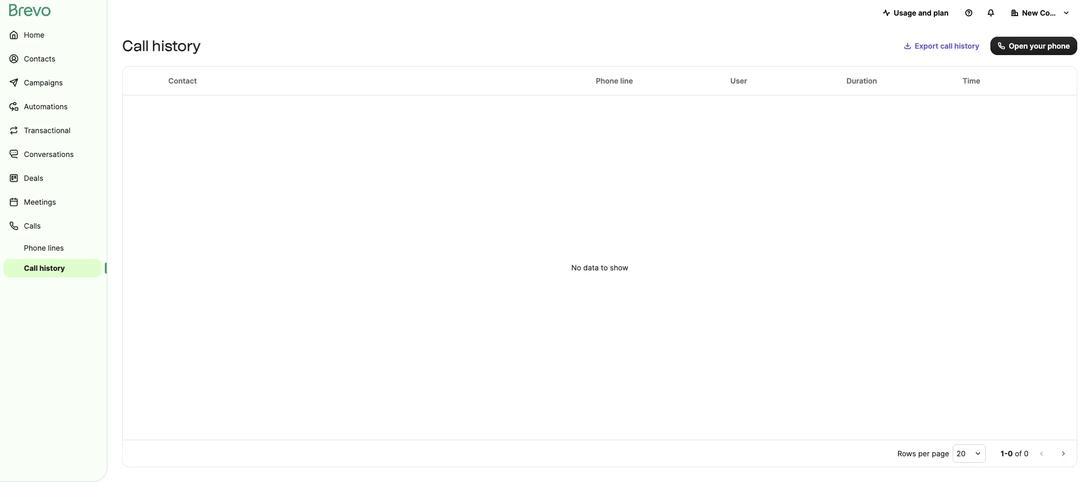 Task type: locate. For each thing, give the bounding box(es) containing it.
1 horizontal spatial call
[[122, 37, 149, 55]]

1 horizontal spatial phone
[[596, 76, 619, 86]]

0 vertical spatial phone
[[596, 76, 619, 86]]

0 right the of
[[1024, 450, 1029, 459]]

no data to show
[[571, 264, 629, 273]]

meetings link
[[4, 191, 101, 213]]

time
[[963, 76, 981, 86]]

duration
[[847, 76, 877, 86]]

phone lines
[[24, 244, 64, 253]]

call history link
[[4, 259, 101, 278]]

1-
[[1001, 450, 1008, 459]]

page
[[932, 450, 949, 459]]

conversations
[[24, 150, 74, 159]]

1 vertical spatial phone
[[24, 244, 46, 253]]

usage
[[894, 8, 917, 17]]

phone
[[596, 76, 619, 86], [24, 244, 46, 253]]

call history up the contact
[[122, 37, 201, 55]]

1 vertical spatial call history
[[24, 264, 65, 273]]

plan
[[934, 8, 949, 17]]

call
[[122, 37, 149, 55], [24, 264, 38, 273]]

open your phone button
[[991, 37, 1078, 55]]

phone line
[[596, 76, 633, 86]]

export call history
[[915, 41, 980, 51]]

history right call
[[955, 41, 980, 51]]

0 horizontal spatial call
[[24, 264, 38, 273]]

automations
[[24, 102, 68, 111]]

data
[[583, 264, 599, 273]]

no
[[571, 264, 581, 273]]

open your phone
[[1009, 41, 1070, 51]]

contacts link
[[4, 48, 101, 70]]

call history down the phone lines
[[24, 264, 65, 273]]

history down phone lines link
[[39, 264, 65, 273]]

history up the contact
[[152, 37, 201, 55]]

0 left the of
[[1008, 450, 1013, 459]]

contact
[[168, 76, 197, 86]]

open
[[1009, 41, 1028, 51]]

0 vertical spatial call history
[[122, 37, 201, 55]]

calls link
[[4, 215, 101, 237]]

2 0 from the left
[[1024, 450, 1029, 459]]

0 horizontal spatial 0
[[1008, 450, 1013, 459]]

0 horizontal spatial phone
[[24, 244, 46, 253]]

phone left the lines
[[24, 244, 46, 253]]

0 horizontal spatial call history
[[24, 264, 65, 273]]

2 horizontal spatial history
[[955, 41, 980, 51]]

0
[[1008, 450, 1013, 459], [1024, 450, 1029, 459]]

history
[[152, 37, 201, 55], [955, 41, 980, 51], [39, 264, 65, 273]]

to
[[601, 264, 608, 273]]

contacts
[[24, 54, 55, 63]]

usage and plan
[[894, 8, 949, 17]]

phone for phone line
[[596, 76, 619, 86]]

rows per page
[[898, 450, 949, 459]]

call history
[[122, 37, 201, 55], [24, 264, 65, 273]]

phone left the line
[[596, 76, 619, 86]]

1 vertical spatial call
[[24, 264, 38, 273]]

show
[[610, 264, 629, 273]]

1 horizontal spatial 0
[[1024, 450, 1029, 459]]

rows
[[898, 450, 916, 459]]

1 0 from the left
[[1008, 450, 1013, 459]]

home
[[24, 30, 44, 40]]

lines
[[48, 244, 64, 253]]

campaigns
[[24, 78, 63, 87]]



Task type: vqa. For each thing, say whether or not it's contained in the screenshot.
the transactional
yes



Task type: describe. For each thing, give the bounding box(es) containing it.
calls
[[24, 222, 41, 231]]

new company
[[1022, 8, 1074, 17]]

1-0 of 0
[[1001, 450, 1029, 459]]

line
[[620, 76, 633, 86]]

phone lines link
[[4, 239, 101, 258]]

meetings
[[24, 198, 56, 207]]

automations link
[[4, 96, 101, 118]]

user
[[731, 76, 747, 86]]

transactional link
[[4, 120, 101, 142]]

export
[[915, 41, 939, 51]]

home link
[[4, 24, 101, 46]]

phone
[[1048, 41, 1070, 51]]

0 vertical spatial call
[[122, 37, 149, 55]]

new company button
[[1004, 4, 1078, 22]]

per
[[918, 450, 930, 459]]

deals
[[24, 174, 43, 183]]

and
[[918, 8, 932, 17]]

of
[[1015, 450, 1022, 459]]

usage and plan button
[[876, 4, 956, 22]]

1 horizontal spatial history
[[152, 37, 201, 55]]

20 button
[[953, 445, 986, 464]]

0 horizontal spatial history
[[39, 264, 65, 273]]

history inside button
[[955, 41, 980, 51]]

1 horizontal spatial call history
[[122, 37, 201, 55]]

call
[[940, 41, 953, 51]]

deals link
[[4, 167, 101, 189]]

transactional
[[24, 126, 71, 135]]

new
[[1022, 8, 1038, 17]]

20
[[957, 450, 966, 459]]

campaigns link
[[4, 72, 101, 94]]

conversations link
[[4, 143, 101, 166]]

company
[[1040, 8, 1074, 17]]

phone for phone lines
[[24, 244, 46, 253]]

your
[[1030, 41, 1046, 51]]

export call history button
[[897, 37, 987, 55]]



